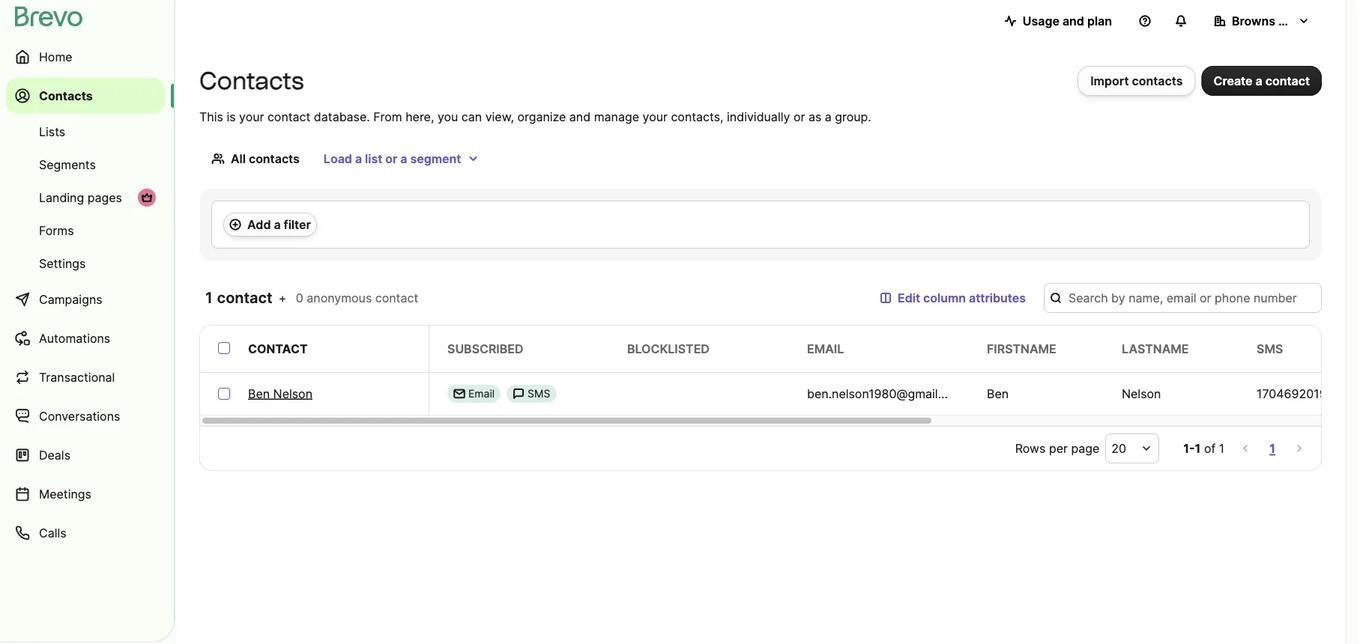 Task type: describe. For each thing, give the bounding box(es) containing it.
add
[[247, 217, 271, 232]]

campaigns link
[[6, 282, 165, 318]]

2 your from the left
[[643, 109, 668, 124]]

all
[[231, 151, 246, 166]]

ben for ben
[[987, 387, 1009, 401]]

email
[[469, 388, 495, 401]]

per
[[1049, 442, 1068, 456]]

contacts,
[[671, 109, 724, 124]]

page
[[1072, 442, 1100, 456]]

1 vertical spatial and
[[570, 109, 591, 124]]

can
[[462, 109, 482, 124]]

meetings link
[[6, 477, 165, 513]]

you
[[438, 109, 458, 124]]

1 left of
[[1195, 442, 1201, 456]]

automations
[[39, 331, 110, 346]]

of
[[1205, 442, 1216, 456]]

a right as
[[825, 109, 832, 124]]

ben nelson
[[248, 387, 313, 401]]

usage and plan
[[1023, 13, 1112, 28]]

1 button
[[1267, 439, 1279, 460]]

import
[[1091, 73, 1129, 88]]

1 left "+"
[[205, 289, 213, 307]]

20 button
[[1106, 434, 1160, 464]]

landing pages
[[39, 190, 122, 205]]

campaigns
[[39, 292, 102, 307]]

a for load a list or a segment
[[355, 151, 362, 166]]

import contacts button
[[1078, 66, 1196, 96]]

contact up the "all contacts" on the left top
[[268, 109, 311, 124]]

1-1 of 1
[[1184, 442, 1225, 456]]

calls link
[[6, 516, 165, 552]]

transactional link
[[6, 360, 165, 396]]

1 inside button
[[1270, 442, 1276, 456]]

settings link
[[6, 249, 165, 279]]

browns enterprise
[[1232, 13, 1339, 28]]

rows
[[1015, 442, 1046, 456]]

this
[[199, 109, 223, 124]]

1 nelson from the left
[[273, 387, 313, 401]]

conversations link
[[6, 399, 165, 435]]

create
[[1214, 73, 1253, 88]]

home
[[39, 49, 72, 64]]

subscribed
[[448, 342, 524, 356]]

is
[[227, 109, 236, 124]]

home link
[[6, 39, 165, 75]]

segments link
[[6, 150, 165, 180]]

edit
[[898, 291, 921, 305]]

segments
[[39, 157, 96, 172]]

conversations
[[39, 409, 120, 424]]

email
[[807, 342, 844, 356]]

forms link
[[6, 216, 165, 246]]

browns enterprise button
[[1202, 6, 1339, 36]]

automations link
[[6, 321, 165, 357]]

lists
[[39, 124, 65, 139]]

add a filter
[[247, 217, 311, 232]]

rows per page
[[1015, 442, 1100, 456]]

lastname
[[1122, 342, 1189, 356]]

lists link
[[6, 117, 165, 147]]

plan
[[1088, 13, 1112, 28]]

contact
[[248, 342, 308, 356]]

edit column attributes button
[[868, 283, 1038, 313]]

forms
[[39, 223, 74, 238]]

individually
[[727, 109, 790, 124]]

contact inside create a contact button
[[1266, 73, 1310, 88]]

as
[[809, 109, 822, 124]]

left___c25ys image
[[513, 388, 525, 400]]

this is your contact database. from here, you can view, organize and manage your contacts, individually or as a group.
[[199, 109, 872, 124]]

add a filter button
[[223, 213, 317, 237]]

Search by name, email or phone number search field
[[1044, 283, 1322, 313]]

deals
[[39, 448, 70, 463]]

calls
[[39, 526, 66, 541]]

1 vertical spatial sms
[[528, 388, 551, 401]]

or inside button
[[385, 151, 398, 166]]



Task type: locate. For each thing, give the bounding box(es) containing it.
create a contact
[[1214, 73, 1310, 88]]

pages
[[88, 190, 122, 205]]

sms right left___c25ys icon at the left bottom of page
[[528, 388, 551, 401]]

2 ben from the left
[[987, 387, 1009, 401]]

edit column attributes
[[898, 291, 1026, 305]]

sms up 17046920195
[[1257, 342, 1284, 356]]

firstname
[[987, 342, 1057, 356]]

1 vertical spatial or
[[385, 151, 398, 166]]

0 horizontal spatial or
[[385, 151, 398, 166]]

group.
[[835, 109, 872, 124]]

create a contact button
[[1202, 66, 1322, 96]]

1 vertical spatial contacts
[[249, 151, 300, 166]]

and left plan
[[1063, 13, 1085, 28]]

and inside button
[[1063, 13, 1085, 28]]

contacts up lists
[[39, 88, 93, 103]]

transactional
[[39, 370, 115, 385]]

a inside add a filter button
[[274, 217, 281, 232]]

0 horizontal spatial ben
[[248, 387, 270, 401]]

column
[[924, 291, 966, 305]]

nelson down the lastname
[[1122, 387, 1162, 401]]

usage and plan button
[[993, 6, 1124, 36]]

nelson
[[273, 387, 313, 401], [1122, 387, 1162, 401]]

1
[[205, 289, 213, 307], [1195, 442, 1201, 456], [1219, 442, 1225, 456], [1270, 442, 1276, 456]]

0 vertical spatial contacts
[[1132, 73, 1183, 88]]

ben down contact
[[248, 387, 270, 401]]

contacts
[[199, 66, 304, 95], [39, 88, 93, 103]]

0 horizontal spatial nelson
[[273, 387, 313, 401]]

landing pages link
[[6, 183, 165, 213]]

contact left "+"
[[217, 289, 273, 307]]

left___rvooi image
[[141, 192, 153, 204]]

0 horizontal spatial contacts
[[249, 151, 300, 166]]

nelson down contact
[[273, 387, 313, 401]]

attributes
[[969, 291, 1026, 305]]

0 horizontal spatial and
[[570, 109, 591, 124]]

a left list
[[355, 151, 362, 166]]

1 horizontal spatial and
[[1063, 13, 1085, 28]]

segment
[[410, 151, 461, 166]]

settings
[[39, 256, 86, 271]]

1 right of
[[1219, 442, 1225, 456]]

0 horizontal spatial contacts
[[39, 88, 93, 103]]

contacts for all contacts
[[249, 151, 300, 166]]

1 contact + 0 anonymous contact
[[205, 289, 418, 307]]

ben
[[248, 387, 270, 401], [987, 387, 1009, 401]]

a for add a filter
[[274, 217, 281, 232]]

1 horizontal spatial contacts
[[199, 66, 304, 95]]

0 horizontal spatial your
[[239, 109, 264, 124]]

database.
[[314, 109, 370, 124]]

1 horizontal spatial nelson
[[1122, 387, 1162, 401]]

0 vertical spatial or
[[794, 109, 805, 124]]

contacts for import contacts
[[1132, 73, 1183, 88]]

from
[[373, 109, 402, 124]]

manage
[[594, 109, 639, 124]]

meetings
[[39, 487, 91, 502]]

a
[[1256, 73, 1263, 88], [825, 109, 832, 124], [355, 151, 362, 166], [401, 151, 407, 166], [274, 217, 281, 232]]

load a list or a segment
[[324, 151, 461, 166]]

a right add
[[274, 217, 281, 232]]

landing
[[39, 190, 84, 205]]

+
[[279, 291, 287, 305]]

contact right anonymous
[[375, 291, 418, 305]]

or left as
[[794, 109, 805, 124]]

0 vertical spatial and
[[1063, 13, 1085, 28]]

contacts up is
[[199, 66, 304, 95]]

1 ben from the left
[[248, 387, 270, 401]]

all contacts
[[231, 151, 300, 166]]

a inside create a contact button
[[1256, 73, 1263, 88]]

1 your from the left
[[239, 109, 264, 124]]

1 horizontal spatial contacts
[[1132, 73, 1183, 88]]

or
[[794, 109, 805, 124], [385, 151, 398, 166]]

ben for ben nelson
[[248, 387, 270, 401]]

0 vertical spatial sms
[[1257, 342, 1284, 356]]

ben.nelson1980@gmail.com
[[807, 387, 966, 401]]

ben nelson link
[[248, 385, 313, 403]]

17046920195
[[1257, 387, 1335, 401]]

and
[[1063, 13, 1085, 28], [570, 109, 591, 124]]

sms
[[1257, 342, 1284, 356], [528, 388, 551, 401]]

deals link
[[6, 438, 165, 474]]

usage
[[1023, 13, 1060, 28]]

1 down 17046920195
[[1270, 442, 1276, 456]]

0 horizontal spatial sms
[[528, 388, 551, 401]]

1 horizontal spatial ben
[[987, 387, 1009, 401]]

blocklisted
[[627, 342, 710, 356]]

ben down firstname
[[987, 387, 1009, 401]]

load a list or a segment button
[[312, 144, 491, 174]]

browns
[[1232, 13, 1276, 28]]

contact
[[1266, 73, 1310, 88], [268, 109, 311, 124], [217, 289, 273, 307], [375, 291, 418, 305]]

0
[[296, 291, 303, 305]]

20
[[1112, 442, 1127, 456]]

filter
[[284, 217, 311, 232]]

or right list
[[385, 151, 398, 166]]

contacts link
[[6, 78, 165, 114]]

organize
[[518, 109, 566, 124]]

your right is
[[239, 109, 264, 124]]

view,
[[485, 109, 514, 124]]

contacts right import
[[1132, 73, 1183, 88]]

a right the create
[[1256, 73, 1263, 88]]

contact inside 1 contact + 0 anonymous contact
[[375, 291, 418, 305]]

here,
[[406, 109, 434, 124]]

your right manage
[[643, 109, 668, 124]]

1 horizontal spatial or
[[794, 109, 805, 124]]

1-
[[1184, 442, 1195, 456]]

2 nelson from the left
[[1122, 387, 1162, 401]]

enterprise
[[1279, 13, 1339, 28]]

your
[[239, 109, 264, 124], [643, 109, 668, 124]]

contacts right all
[[249, 151, 300, 166]]

contacts inside button
[[1132, 73, 1183, 88]]

contact right the create
[[1266, 73, 1310, 88]]

1 horizontal spatial sms
[[1257, 342, 1284, 356]]

load
[[324, 151, 352, 166]]

anonymous
[[307, 291, 372, 305]]

a for create a contact
[[1256, 73, 1263, 88]]

import contacts
[[1091, 73, 1183, 88]]

1 horizontal spatial your
[[643, 109, 668, 124]]

contacts
[[1132, 73, 1183, 88], [249, 151, 300, 166]]

and left manage
[[570, 109, 591, 124]]

a right list
[[401, 151, 407, 166]]

list
[[365, 151, 383, 166]]

left___c25ys image
[[454, 388, 466, 400]]



Task type: vqa. For each thing, say whether or not it's contained in the screenshot.
Copy
no



